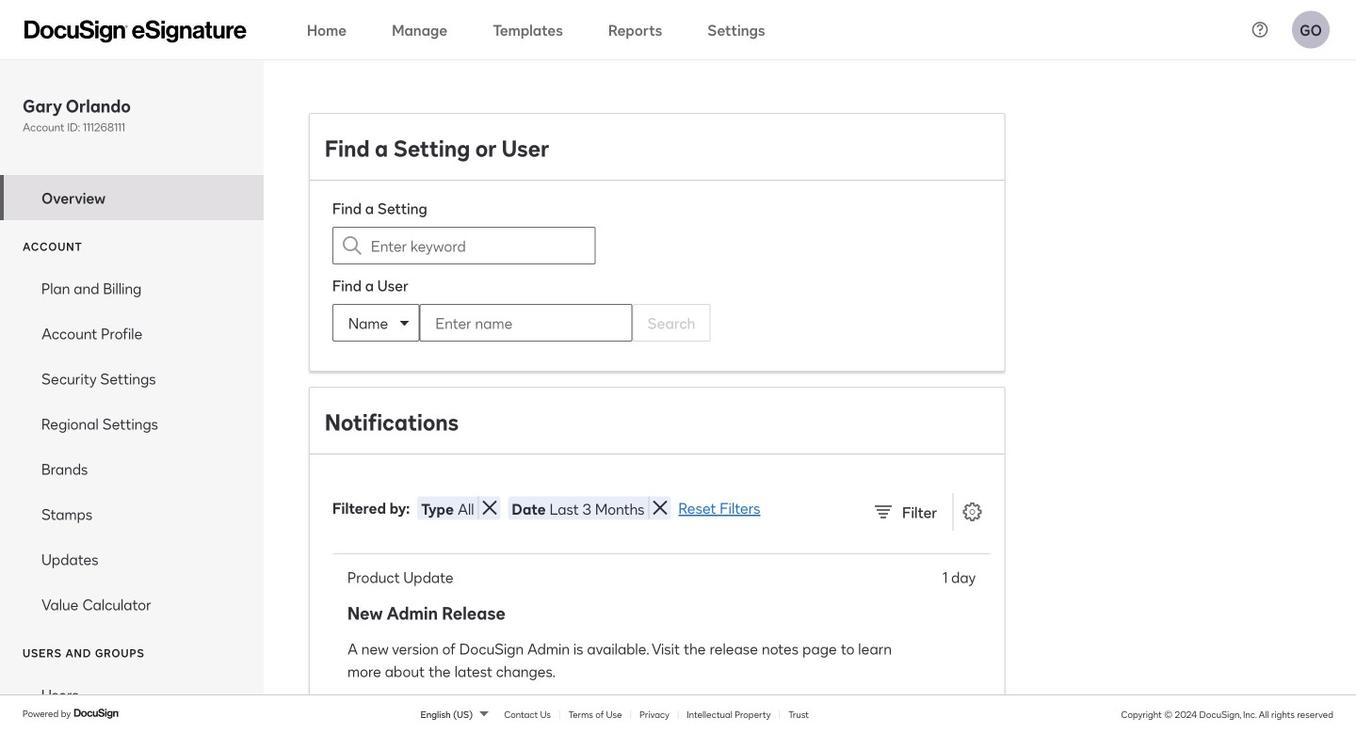 Task type: describe. For each thing, give the bounding box(es) containing it.
Enter keyword text field
[[371, 228, 557, 264]]

docusign image
[[74, 706, 121, 722]]

Enter name text field
[[420, 305, 594, 341]]

account element
[[0, 266, 264, 627]]

docusign admin image
[[24, 20, 247, 43]]



